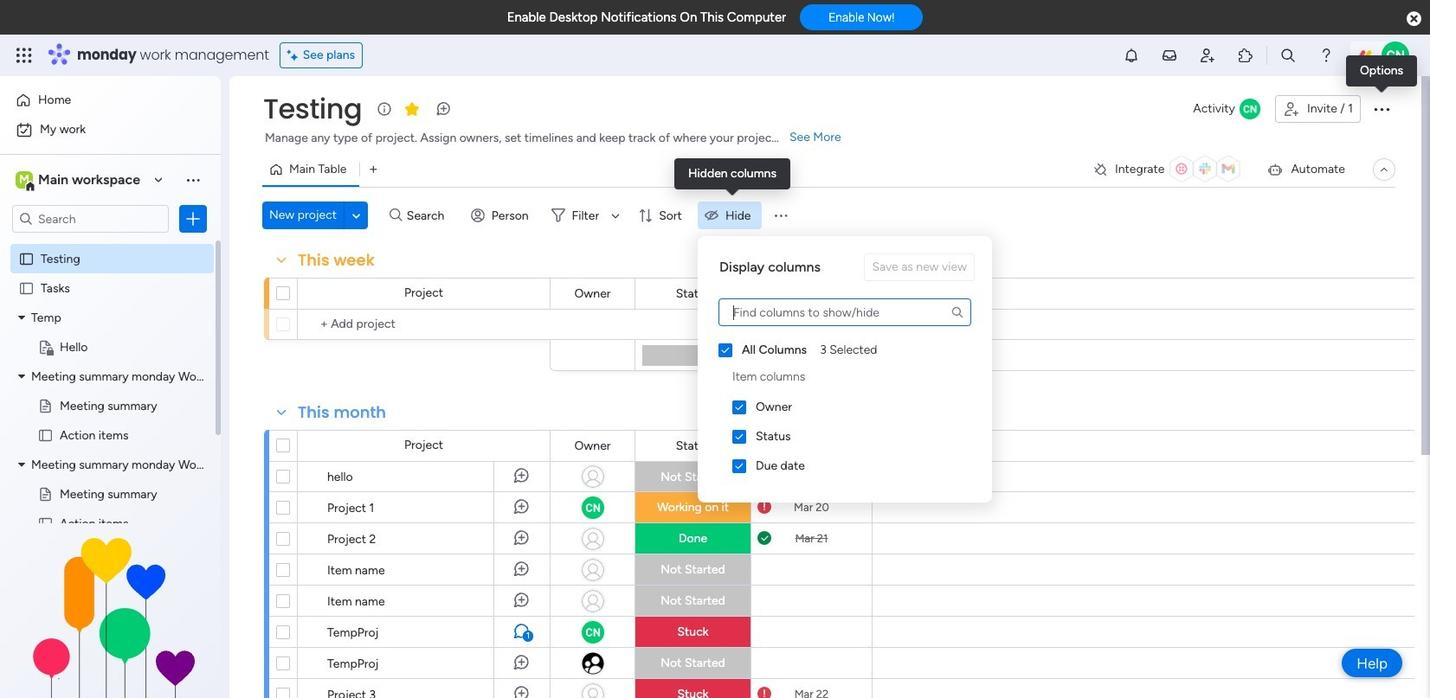 Task type: vqa. For each thing, say whether or not it's contained in the screenshot.
the leftmost component icon
no



Task type: describe. For each thing, give the bounding box(es) containing it.
Search in workspace field
[[36, 209, 145, 229]]

v2 search image
[[390, 206, 403, 225]]

arrow down image
[[605, 205, 626, 226]]

private board image
[[37, 339, 54, 355]]

Search field
[[403, 204, 454, 228]]

monday marketplace image
[[1238, 47, 1255, 64]]

start a board discussion image
[[435, 100, 452, 118]]

1 caret down image from the top
[[18, 311, 25, 323]]

0 horizontal spatial options image
[[184, 210, 202, 228]]

angle down image
[[352, 209, 361, 222]]

select product image
[[16, 47, 33, 64]]

1 horizontal spatial options image
[[1372, 99, 1393, 120]]

collapse board header image
[[1378, 163, 1392, 177]]

1 horizontal spatial menu image
[[772, 207, 789, 224]]

3 caret down image from the top
[[18, 459, 25, 471]]

workspace selection element
[[12, 166, 149, 194]]

0 vertical spatial option
[[10, 87, 210, 114]]

1 column information image from the top
[[728, 287, 742, 301]]

cool name image
[[1382, 42, 1410, 69]]

invite members image
[[1199, 47, 1217, 64]]

2 v2 overdue deadline image from the top
[[758, 687, 772, 699]]

Find columns to show/hide search field
[[719, 299, 972, 326]]

1 vertical spatial option
[[10, 116, 210, 144]]

0 vertical spatial public board image
[[18, 250, 35, 267]]



Task type: locate. For each thing, give the bounding box(es) containing it.
remove from favorites image
[[404, 100, 421, 117]]

None field
[[259, 91, 366, 127], [294, 249, 379, 272], [570, 284, 615, 304], [672, 284, 716, 304], [783, 284, 841, 304], [294, 402, 391, 424], [570, 437, 615, 456], [672, 437, 716, 456], [783, 437, 841, 456], [259, 91, 366, 127], [294, 249, 379, 272], [570, 284, 615, 304], [672, 284, 716, 304], [783, 284, 841, 304], [294, 402, 391, 424], [570, 437, 615, 456], [672, 437, 716, 456], [783, 437, 841, 456]]

1 vertical spatial options image
[[184, 210, 202, 228]]

column information image
[[849, 287, 863, 301]]

1 vertical spatial menu image
[[772, 207, 789, 224]]

option
[[10, 87, 210, 114], [10, 116, 210, 144], [0, 243, 221, 246]]

show board description image
[[374, 100, 395, 118]]

1 horizontal spatial public board image
[[37, 515, 54, 532]]

2 vertical spatial option
[[0, 243, 221, 246]]

+ Add project text field
[[307, 314, 542, 335]]

see plans image
[[287, 46, 303, 65]]

0 vertical spatial options image
[[1372, 99, 1393, 120]]

1 vertical spatial v2 overdue deadline image
[[758, 687, 772, 699]]

1 vertical spatial column information image
[[728, 439, 742, 453]]

menu image
[[184, 171, 202, 189], [772, 207, 789, 224]]

1 v2 overdue deadline image from the top
[[758, 500, 772, 516]]

lottie animation image
[[0, 524, 221, 699]]

0 horizontal spatial public board image
[[18, 250, 35, 267]]

notifications image
[[1123, 47, 1141, 64]]

v2 done deadline image
[[758, 531, 772, 547]]

dapulse close image
[[1407, 10, 1422, 28]]

1 vertical spatial public board image
[[37, 515, 54, 532]]

2 column information image from the top
[[728, 439, 742, 453]]

options image
[[1372, 99, 1393, 120], [184, 210, 202, 228]]

board activity image
[[1240, 99, 1261, 120]]

0 vertical spatial menu image
[[184, 171, 202, 189]]

column information image
[[728, 287, 742, 301], [728, 439, 742, 453]]

2 vertical spatial caret down image
[[18, 459, 25, 471]]

0 vertical spatial v2 overdue deadline image
[[758, 500, 772, 516]]

update feed image
[[1161, 47, 1179, 64]]

public board image
[[18, 280, 35, 296], [37, 398, 54, 414], [37, 427, 54, 443], [37, 486, 54, 502]]

list box
[[0, 240, 227, 652]]

search everything image
[[1280, 47, 1297, 64]]

search image
[[951, 306, 965, 320]]

public board image
[[18, 250, 35, 267], [37, 515, 54, 532]]

2 caret down image from the top
[[18, 370, 25, 382]]

help image
[[1318, 47, 1335, 64]]

1 vertical spatial caret down image
[[18, 370, 25, 382]]

0 horizontal spatial menu image
[[184, 171, 202, 189]]

None search field
[[712, 285, 979, 326]]

0 vertical spatial caret down image
[[18, 311, 25, 323]]

v2 overdue deadline image
[[758, 500, 772, 516], [758, 687, 772, 699]]

add view image
[[370, 163, 377, 176]]

lottie animation element
[[0, 524, 221, 699]]

caret down image
[[18, 311, 25, 323], [18, 370, 25, 382], [18, 459, 25, 471]]

0 vertical spatial column information image
[[728, 287, 742, 301]]



